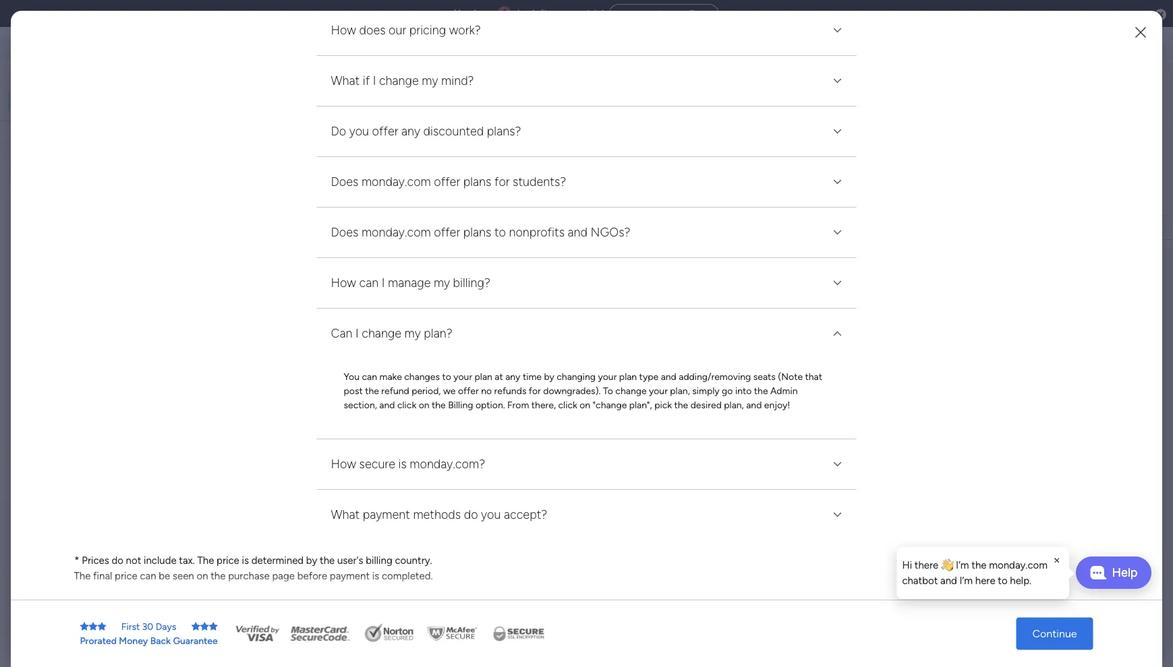 Task type: describe. For each thing, give the bounding box(es) containing it.
upgrade now
[[632, 8, 688, 20]]

downgrades).
[[543, 385, 601, 397]]

refund
[[381, 385, 409, 397]]

can for you
[[362, 371, 377, 382]]

and down into
[[746, 399, 762, 411]]

what for what if i change my mind?
[[331, 73, 360, 88]]

select product image
[[12, 36, 26, 50]]

the up the section,
[[365, 385, 379, 397]]

1 horizontal spatial is
[[372, 570, 379, 582]]

to for plans
[[494, 225, 506, 240]]

refunds
[[494, 385, 527, 397]]

first 30 days
[[121, 622, 176, 633]]

can i change my plan?
[[331, 326, 452, 341]]

Filter dashboard by text search field
[[199, 135, 322, 157]]

item
[[311, 198, 330, 210]]

prorated
[[80, 636, 117, 647]]

into
[[735, 385, 752, 397]]

seen
[[173, 570, 194, 582]]

by for the
[[306, 555, 317, 567]]

first
[[121, 622, 140, 633]]

on right left
[[550, 7, 562, 20]]

time
[[523, 371, 542, 382]]

does monday.com offer plans to nonprofits and ngos?
[[331, 225, 631, 240]]

do inside * prices do not include tax. the price is determined by the user's billing country. the final price can be seen on the purchase page before payment is completed.
[[112, 555, 123, 567]]

days
[[156, 622, 176, 633]]

customize
[[448, 140, 493, 151]]

1 vertical spatial 0
[[331, 466, 337, 477]]

how for how secure is monday.com?
[[331, 457, 356, 472]]

upgrade
[[632, 8, 667, 20]]

your up to
[[598, 371, 617, 382]]

what payment methods do you accept?
[[331, 508, 547, 522]]

continue button
[[1016, 618, 1093, 651]]

that
[[805, 371, 823, 382]]

enjoy!
[[764, 399, 790, 411]]

marketing plan link
[[562, 217, 687, 241]]

plans?
[[487, 124, 521, 139]]

close image for plans?
[[830, 123, 846, 140]]

plan?
[[424, 326, 452, 341]]

go
[[722, 385, 733, 397]]

1 vertical spatial i'm
[[960, 575, 973, 587]]

verified by visa image
[[234, 624, 281, 645]]

any inside you can make changes to your plan at any time by changing your plan type and adding/removing seats (note that post the refund period, we offer no refunds for downgrades). to change your plan, simply go into the admin section, and click on the billing option. from there, click on "change plan", pick the desired plan, and enjoy!
[[506, 371, 520, 382]]

accept?
[[504, 508, 547, 522]]

change inside dropdown button
[[379, 73, 419, 88]]

methods
[[413, 508, 461, 522]]

now
[[669, 8, 688, 20]]

before
[[297, 570, 327, 582]]

(note
[[778, 371, 803, 382]]

changes
[[404, 371, 440, 382]]

my work image
[[12, 95, 24, 108]]

page
[[272, 570, 295, 582]]

1 horizontal spatial 1
[[503, 7, 507, 20]]

for inside dropdown button
[[494, 175, 510, 189]]

dialog containing hi there 👋,  i'm the monday.com
[[897, 548, 1069, 600]]

4 star image from the left
[[191, 623, 200, 632]]

close image for how can i manage my billing?
[[830, 275, 846, 291]]

0 horizontal spatial 0
[[299, 320, 305, 331]]

marketing
[[564, 224, 606, 235]]

what payment methods do you accept? button
[[317, 490, 857, 540]]

close image for accept?
[[830, 507, 846, 523]]

how secure is monday.com? button
[[317, 440, 857, 490]]

what if i change my mind?
[[331, 73, 474, 88]]

at
[[495, 371, 503, 382]]

determined
[[251, 555, 304, 567]]

people
[[843, 195, 872, 206]]

students?
[[513, 175, 566, 189]]

money
[[119, 636, 148, 647]]

3 star image from the left
[[97, 623, 106, 632]]

offer for discounted
[[372, 124, 398, 139]]

does monday.com offer plans to nonprofits and ngos? button
[[317, 208, 857, 258]]

left
[[533, 7, 548, 20]]

trial
[[587, 7, 604, 20]]

you can make changes to your plan at any time by changing your plan type and adding/removing seats (note that post the refund period, we offer no refunds for downgrades). to change your plan, simply go into the admin section, and click on the billing option. from there, click on "change plan", pick the desired plan, and enjoy!
[[344, 371, 823, 411]]

include
[[144, 555, 177, 567]]

how can i manage my billing?
[[331, 276, 491, 290]]

2 vertical spatial my
[[405, 326, 421, 341]]

dapulse close image
[[1155, 8, 1167, 22]]

1 vertical spatial 0 items
[[331, 466, 363, 477]]

to
[[603, 385, 613, 397]]

billing?
[[453, 276, 491, 290]]

you for you can make changes to your plan at any time by changing your plan type and adding/removing seats (note that post the refund period, we offer no refunds for downgrades). to change your plan, simply go into the admin section, and click on the billing option. from there, click on "change plan", pick the desired plan, and enjoy!
[[344, 371, 360, 382]]

1 vertical spatial items
[[308, 320, 331, 331]]

change inside dropdown button
[[362, 326, 402, 341]]

here
[[975, 575, 996, 587]]

mcafee secure image
[[426, 624, 480, 645]]

plan left type
[[619, 371, 637, 382]]

home image
[[12, 72, 26, 85]]

close image for students?
[[830, 174, 846, 190]]

1 vertical spatial is
[[242, 555, 249, 567]]

plan down board
[[609, 224, 626, 235]]

plans for to
[[463, 225, 491, 240]]

mind?
[[441, 73, 474, 88]]

0 vertical spatial the
[[197, 555, 214, 567]]

0 horizontal spatial plan,
[[670, 385, 690, 397]]

and inside does monday.com offer plans to nonprofits and ngos? dropdown button
[[568, 225, 588, 240]]

adding/removing
[[679, 371, 751, 382]]

done
[[374, 140, 395, 151]]

group
[[743, 195, 770, 206]]

offer inside you can make changes to your plan at any time by changing your plan type and adding/removing seats (note that post the refund period, we offer no refunds for downgrades). to change your plan, simply go into the admin section, and click on the billing option. from there, click on "change plan", pick the desired plan, and enjoy!
[[458, 385, 479, 397]]

period,
[[412, 385, 441, 397]]

5 star image from the left
[[200, 623, 209, 632]]

billing
[[448, 399, 473, 411]]

"change
[[593, 399, 627, 411]]

and down the refund
[[379, 399, 395, 411]]

there
[[915, 560, 939, 572]]

offer for to
[[434, 225, 460, 240]]

the down we
[[432, 399, 446, 411]]

customize button
[[426, 135, 499, 157]]

mastercard secure code image
[[287, 624, 354, 645]]

do
[[331, 124, 346, 139]]

to inside hi there 👋,  i'm the monday.com chatbot and i'm here to help.
[[998, 575, 1008, 587]]

close image inside 'how secure is monday.com?' dropdown button
[[830, 457, 846, 473]]

0 horizontal spatial you
[[349, 124, 369, 139]]

on inside * prices do not include tax. the price is determined by the user's billing country. the final price can be seen on the purchase page before payment is completed.
[[197, 570, 208, 582]]

type
[[639, 371, 659, 382]]

we
[[443, 385, 456, 397]]

kendall parks image
[[1136, 32, 1157, 54]]

hide done items
[[352, 140, 421, 151]]

hi there 👋,  i'm the monday.com chatbot and i'm here to help.
[[902, 560, 1048, 587]]

on down downgrades).
[[580, 399, 590, 411]]

discounted
[[423, 124, 484, 139]]

you have 1 day left on your trial
[[454, 7, 604, 20]]

* prices do not include tax. the price is determined by the user's billing country. the final price can be seen on the purchase page before payment is completed.
[[74, 555, 433, 582]]

prices
[[82, 555, 109, 567]]

back
[[150, 636, 171, 647]]

my for mind?
[[422, 73, 438, 88]]

user's
[[337, 555, 363, 567]]

monday.com for does monday.com offer plans to nonprofits and ngos?
[[362, 225, 431, 240]]

do you offer any discounted plans?
[[331, 124, 521, 139]]

nonprofits
[[509, 225, 565, 240]]

do inside dropdown button
[[464, 508, 478, 522]]

1 item
[[305, 198, 330, 210]]



Task type: vqa. For each thing, say whether or not it's contained in the screenshot.
the Search everything icon
no



Task type: locate. For each thing, give the bounding box(es) containing it.
2 does from the top
[[331, 225, 359, 240]]

1 vertical spatial plan,
[[724, 399, 744, 411]]

do right methods
[[464, 508, 478, 522]]

0 vertical spatial close image
[[830, 73, 846, 89]]

1
[[503, 7, 507, 20], [305, 198, 308, 210]]

the right pick
[[674, 399, 688, 411]]

0 vertical spatial help
[[1112, 566, 1138, 581]]

monday.com
[[362, 175, 431, 189], [362, 225, 431, 240], [989, 560, 1048, 572]]

2 close image from the top
[[830, 174, 846, 190]]

0 vertical spatial can
[[359, 276, 379, 290]]

1 vertical spatial what
[[331, 508, 360, 522]]

1 horizontal spatial do
[[464, 508, 478, 522]]

2 plans from the top
[[463, 225, 491, 240]]

2 horizontal spatial items
[[398, 140, 421, 151]]

by for changing
[[544, 371, 554, 382]]

1 horizontal spatial plan,
[[724, 399, 744, 411]]

change up plan", on the right of the page
[[616, 385, 647, 397]]

2 vertical spatial i
[[356, 326, 359, 341]]

2 star image from the left
[[89, 623, 97, 632]]

i'm left here
[[960, 575, 973, 587]]

i right if
[[373, 73, 376, 88]]

by up before
[[306, 555, 317, 567]]

tax.
[[179, 555, 195, 567]]

the down *
[[74, 570, 91, 582]]

1 horizontal spatial the
[[197, 555, 214, 567]]

1 how from the top
[[331, 276, 356, 290]]

star image
[[80, 623, 89, 632], [89, 623, 97, 632], [97, 623, 106, 632], [191, 623, 200, 632], [200, 623, 209, 632]]

0 horizontal spatial 1
[[305, 198, 308, 210]]

i'm right 👋,
[[956, 560, 969, 572]]

2 vertical spatial can
[[140, 570, 156, 582]]

how for how can i manage my billing?
[[331, 276, 356, 290]]

2 horizontal spatial to
[[998, 575, 1008, 587]]

0 horizontal spatial for
[[494, 175, 510, 189]]

by right time
[[544, 371, 554, 382]]

any
[[401, 124, 420, 139], [506, 371, 520, 382]]

0 horizontal spatial any
[[401, 124, 420, 139]]

how can i manage my billing? button
[[317, 258, 857, 308]]

close image inside does monday.com offer plans for students? dropdown button
[[830, 174, 846, 190]]

can left make
[[362, 371, 377, 382]]

1 horizontal spatial for
[[529, 385, 541, 397]]

1 horizontal spatial to
[[494, 225, 506, 240]]

no
[[481, 385, 492, 397]]

1 does from the top
[[331, 175, 359, 189]]

change
[[379, 73, 419, 88], [362, 326, 402, 341], [616, 385, 647, 397]]

what for what payment methods do you accept?
[[331, 508, 360, 522]]

payment inside * prices do not include tax. the price is determined by the user's billing country. the final price can be seen on the purchase page before payment is completed.
[[330, 570, 370, 582]]

simply
[[692, 385, 720, 397]]

0 vertical spatial i'm
[[956, 560, 969, 572]]

pick
[[655, 399, 672, 411]]

my inside dropdown button
[[422, 73, 438, 88]]

close image for what if i change my mind?
[[830, 73, 846, 89]]

and left the ngos?
[[568, 225, 588, 240]]

chatbot
[[902, 575, 938, 587]]

your left 'trial'
[[564, 7, 585, 20]]

1 vertical spatial 1
[[305, 198, 308, 210]]

from
[[507, 399, 529, 411]]

option
[[0, 188, 172, 191]]

star image
[[209, 623, 218, 632]]

you
[[454, 7, 471, 20], [344, 371, 360, 382]]

1 horizontal spatial price
[[217, 555, 239, 567]]

the right tax.
[[197, 555, 214, 567]]

0 vertical spatial you
[[349, 124, 369, 139]]

2 vertical spatial is
[[372, 570, 379, 582]]

and inside hi there 👋,  i'm the monday.com chatbot and i'm here to help.
[[941, 575, 957, 587]]

on
[[550, 7, 562, 20], [419, 399, 429, 411], [580, 399, 590, 411], [197, 570, 208, 582]]

1 close image from the top
[[830, 73, 846, 89]]

norton secured image
[[359, 624, 420, 645]]

1 vertical spatial i
[[382, 276, 385, 290]]

0 vertical spatial any
[[401, 124, 420, 139]]

any inside "do you offer any discounted plans?" dropdown button
[[401, 124, 420, 139]]

be
[[159, 570, 170, 582]]

price up purchase
[[217, 555, 239, 567]]

if
[[363, 73, 370, 88]]

offer up done
[[372, 124, 398, 139]]

1 horizontal spatial you
[[454, 7, 471, 20]]

on right seen
[[197, 570, 208, 582]]

close image inside does monday.com offer plans to nonprofits and ngos? dropdown button
[[830, 225, 846, 241]]

desired
[[691, 399, 722, 411]]

your up pick
[[649, 385, 668, 397]]

the down seats
[[754, 385, 768, 397]]

you left have
[[454, 7, 471, 20]]

0 vertical spatial plan,
[[670, 385, 690, 397]]

0 vertical spatial you
[[454, 7, 471, 20]]

you up post
[[344, 371, 360, 382]]

offer down does monday.com offer plans for students?
[[434, 225, 460, 240]]

2 vertical spatial to
[[998, 575, 1008, 587]]

2 what from the top
[[331, 508, 360, 522]]

1 horizontal spatial you
[[481, 508, 501, 522]]

3 close image from the top
[[830, 275, 846, 291]]

i'm
[[956, 560, 969, 572], [960, 575, 973, 587]]

option.
[[476, 399, 505, 411]]

0 vertical spatial i
[[373, 73, 376, 88]]

1 vertical spatial help button
[[1059, 630, 1106, 652]]

monday.com?
[[410, 457, 485, 472]]

you inside you can make changes to your plan at any time by changing your plan type and adding/removing seats (note that post the refund period, we offer no refunds for downgrades). to change your plan, simply go into the admin section, and click on the billing option. from there, click on "change plan", pick the desired plan, and enjoy!
[[344, 371, 360, 382]]

1 close image from the top
[[830, 123, 846, 140]]

post
[[344, 385, 363, 397]]

1 vertical spatial change
[[362, 326, 402, 341]]

close image inside "do you offer any discounted plans?" dropdown button
[[830, 123, 846, 140]]

to left nonprofits
[[494, 225, 506, 240]]

0 horizontal spatial you
[[344, 371, 360, 382]]

1 vertical spatial can
[[362, 371, 377, 382]]

0 vertical spatial is
[[398, 457, 407, 472]]

0 left can
[[299, 320, 305, 331]]

i
[[373, 73, 376, 88], [382, 276, 385, 290], [356, 326, 359, 341]]

secure
[[359, 457, 395, 472]]

monday.com inside dropdown button
[[362, 175, 431, 189]]

1 horizontal spatial by
[[544, 371, 554, 382]]

1 horizontal spatial click
[[558, 399, 577, 411]]

to for changes
[[442, 371, 451, 382]]

1 horizontal spatial help
[[1112, 566, 1138, 581]]

do left not
[[112, 555, 123, 567]]

close image inside what if i change my mind? dropdown button
[[830, 73, 846, 89]]

what inside dropdown button
[[331, 73, 360, 88]]

can inside * prices do not include tax. the price is determined by the user's billing country. the final price can be seen on the purchase page before payment is completed.
[[140, 570, 156, 582]]

0 vertical spatial to
[[494, 225, 506, 240]]

1 vertical spatial any
[[506, 371, 520, 382]]

0 vertical spatial by
[[544, 371, 554, 382]]

list box
[[0, 186, 172, 394]]

dialog
[[897, 548, 1069, 600]]

1 left day
[[503, 7, 507, 20]]

for left students?
[[494, 175, 510, 189]]

payment down user's
[[330, 570, 370, 582]]

2 horizontal spatial is
[[398, 457, 407, 472]]

0 vertical spatial monday.com
[[362, 175, 431, 189]]

0 vertical spatial change
[[379, 73, 419, 88]]

board
[[612, 195, 637, 206]]

2 click from the left
[[558, 399, 577, 411]]

0 left secure
[[331, 466, 337, 477]]

payment inside dropdown button
[[363, 508, 410, 522]]

dapulse rightstroke image
[[688, 9, 697, 19]]

1 vertical spatial monday.com
[[362, 225, 431, 240]]

what left if
[[331, 73, 360, 88]]

0 horizontal spatial is
[[242, 555, 249, 567]]

plan up no
[[475, 371, 492, 382]]

1 vertical spatial help
[[1070, 634, 1094, 647]]

offer for for
[[434, 175, 460, 189]]

i for can
[[382, 276, 385, 290]]

2 close image from the top
[[830, 225, 846, 241]]

0 vertical spatial do
[[464, 508, 478, 522]]

0 vertical spatial 0
[[299, 320, 305, 331]]

can left 'manage'
[[359, 276, 379, 290]]

plans down customize
[[463, 175, 491, 189]]

monday.com for does monday.com offer plans for students?
[[362, 175, 431, 189]]

1 what from the top
[[331, 73, 360, 88]]

0 vertical spatial price
[[217, 555, 239, 567]]

price
[[217, 555, 239, 567], [115, 570, 138, 582]]

my for billing?
[[434, 276, 450, 290]]

monday.com up 'manage'
[[362, 225, 431, 240]]

0 horizontal spatial the
[[74, 570, 91, 582]]

to inside you can make changes to your plan at any time by changing your plan type and adding/removing seats (note that post the refund period, we offer no refunds for downgrades). to change your plan, simply go into the admin section, and click on the billing option. from there, click on "change plan", pick the desired plan, and enjoy!
[[442, 371, 451, 382]]

1 click from the left
[[397, 399, 416, 411]]

0 vertical spatial how
[[331, 276, 356, 290]]

click down the refund
[[397, 399, 416, 411]]

the up before
[[320, 555, 335, 567]]

any right at
[[506, 371, 520, 382]]

payment up billing
[[363, 508, 410, 522]]

not
[[126, 555, 141, 567]]

country.
[[395, 555, 432, 567]]

section,
[[344, 399, 377, 411]]

does inside does monday.com offer plans to nonprofits and ngos? dropdown button
[[331, 225, 359, 240]]

your up we
[[454, 371, 472, 382]]

0 horizontal spatial i
[[356, 326, 359, 341]]

1 horizontal spatial 0
[[331, 466, 337, 477]]

can inside you can make changes to your plan at any time by changing your plan type and adding/removing seats (note that post the refund period, we offer no refunds for downgrades). to change your plan, simply go into the admin section, and click on the billing option. from there, click on "change plan", pick the desired plan, and enjoy!
[[362, 371, 377, 382]]

the inside hi there 👋,  i'm the monday.com chatbot and i'm here to help.
[[972, 560, 987, 572]]

seats
[[753, 371, 776, 382]]

close image
[[830, 123, 846, 140], [830, 174, 846, 190], [830, 457, 846, 473], [830, 507, 846, 523]]

to up we
[[442, 371, 451, 382]]

monday.com inside dropdown button
[[362, 225, 431, 240]]

1 vertical spatial close image
[[830, 225, 846, 241]]

how up can
[[331, 276, 356, 290]]

0 horizontal spatial click
[[397, 399, 416, 411]]

*
[[74, 555, 79, 567]]

does for does monday.com offer plans for students?
[[331, 175, 359, 189]]

how left secure
[[331, 457, 356, 472]]

1 vertical spatial by
[[306, 555, 317, 567]]

how inside dropdown button
[[331, 276, 356, 290]]

hide
[[352, 140, 372, 151]]

1 vertical spatial how
[[331, 457, 356, 472]]

purchase
[[228, 570, 270, 582]]

my left mind?
[[422, 73, 438, 88]]

how inside dropdown button
[[331, 457, 356, 472]]

0 vertical spatial does
[[331, 175, 359, 189]]

2 vertical spatial close image
[[830, 275, 846, 291]]

on down period,
[[419, 399, 429, 411]]

i inside dropdown button
[[373, 73, 376, 88]]

3 close image from the top
[[830, 457, 846, 473]]

offer inside dropdown button
[[434, 175, 460, 189]]

1 vertical spatial for
[[529, 385, 541, 397]]

plans for for
[[463, 175, 491, 189]]

0 vertical spatial help button
[[1076, 557, 1152, 590]]

0 horizontal spatial help
[[1070, 634, 1094, 647]]

2 vertical spatial items
[[339, 466, 363, 477]]

monday.com inside hi there 👋,  i'm the monday.com chatbot and i'm here to help.
[[989, 560, 1048, 572]]

can inside dropdown button
[[359, 276, 379, 290]]

0 vertical spatial plans
[[463, 175, 491, 189]]

and down 👋,
[[941, 575, 957, 587]]

4 close image from the top
[[830, 507, 846, 523]]

0 vertical spatial my
[[422, 73, 438, 88]]

1 horizontal spatial items
[[339, 466, 363, 477]]

by
[[544, 371, 554, 382], [306, 555, 317, 567]]

hi
[[902, 560, 912, 572]]

what inside dropdown button
[[331, 508, 360, 522]]

chat bot icon image
[[1090, 567, 1107, 580]]

have
[[474, 7, 495, 20]]

plan",
[[629, 399, 652, 411]]

can for how
[[359, 276, 379, 290]]

there,
[[532, 399, 556, 411]]

1 vertical spatial do
[[112, 555, 123, 567]]

what up user's
[[331, 508, 360, 522]]

any up hide done items
[[401, 124, 420, 139]]

close image
[[830, 73, 846, 89], [830, 225, 846, 241], [830, 275, 846, 291]]

0 vertical spatial items
[[398, 140, 421, 151]]

make
[[380, 371, 402, 382]]

is right secure
[[398, 457, 407, 472]]

the left purchase
[[211, 570, 226, 582]]

you left accept?
[[481, 508, 501, 522]]

for down time
[[529, 385, 541, 397]]

how secure is monday.com?
[[331, 457, 485, 472]]

for inside you can make changes to your plan at any time by changing your plan type and adding/removing seats (note that post the refund period, we offer no refunds for downgrades). to change your plan, simply go into the admin section, and click on the billing option. from there, click on "change plan", pick the desired plan, and enjoy!
[[529, 385, 541, 397]]

i left 'manage'
[[382, 276, 385, 290]]

plans inside does monday.com offer plans to nonprofits and ngos? dropdown button
[[463, 225, 491, 240]]

1 plans from the top
[[463, 175, 491, 189]]

1 vertical spatial does
[[331, 225, 359, 240]]

2 vertical spatial monday.com
[[989, 560, 1048, 572]]

0 vertical spatial 0 items
[[299, 320, 331, 331]]

0 horizontal spatial price
[[115, 570, 138, 582]]

offer up billing
[[458, 385, 479, 397]]

0 vertical spatial payment
[[363, 508, 410, 522]]

by inside * prices do not include tax. the price is determined by the user's billing country. the final price can be seen on the purchase page before payment is completed.
[[306, 555, 317, 567]]

1 vertical spatial you
[[481, 508, 501, 522]]

completed.
[[382, 570, 433, 582]]

2 horizontal spatial i
[[382, 276, 385, 290]]

plan
[[609, 224, 626, 235], [475, 371, 492, 382], [619, 371, 637, 382]]

by inside you can make changes to your plan at any time by changing your plan type and adding/removing seats (note that post the refund period, we offer no refunds for downgrades). to change your plan, simply go into the admin section, and click on the billing option. from there, click on "change plan", pick the desired plan, and enjoy!
[[544, 371, 554, 382]]

guarantee
[[173, 636, 218, 647]]

price down not
[[115, 570, 138, 582]]

is down billing
[[372, 570, 379, 582]]

close image for does monday.com offer plans to nonprofits and ngos?
[[830, 225, 846, 241]]

change right if
[[379, 73, 419, 88]]

1 vertical spatial the
[[74, 570, 91, 582]]

click down downgrades).
[[558, 399, 577, 411]]

2 how from the top
[[331, 457, 356, 472]]

upgrade now link
[[609, 4, 719, 23]]

my left billing?
[[434, 276, 450, 290]]

1 horizontal spatial any
[[506, 371, 520, 382]]

can left be
[[140, 570, 156, 582]]

the
[[365, 385, 379, 397], [754, 385, 768, 397], [432, 399, 446, 411], [674, 399, 688, 411], [320, 555, 335, 567], [972, 560, 987, 572], [211, 570, 226, 582]]

offer down customize button
[[434, 175, 460, 189]]

open image
[[830, 326, 846, 342]]

0 horizontal spatial items
[[308, 320, 331, 331]]

close image inside how can i manage my billing? dropdown button
[[830, 275, 846, 291]]

is
[[398, 457, 407, 472], [242, 555, 249, 567], [372, 570, 379, 582]]

and right type
[[661, 371, 677, 382]]

marketing plan
[[564, 224, 626, 235]]

you up hide
[[349, 124, 369, 139]]

help button
[[1076, 557, 1152, 590], [1059, 630, 1106, 652]]

1 vertical spatial you
[[344, 371, 360, 382]]

you
[[349, 124, 369, 139], [481, 508, 501, 522]]

change inside you can make changes to your plan at any time by changing your plan type and adding/removing seats (note that post the refund period, we offer no refunds for downgrades). to change your plan, simply go into the admin section, and click on the billing option. from there, click on "change plan", pick the desired plan, and enjoy!
[[616, 385, 647, 397]]

items
[[398, 140, 421, 151], [308, 320, 331, 331], [339, 466, 363, 477]]

0 vertical spatial 1
[[503, 7, 507, 20]]

help.
[[1010, 575, 1032, 587]]

1 vertical spatial price
[[115, 570, 138, 582]]

does inside does monday.com offer plans for students? dropdown button
[[331, 175, 359, 189]]

is inside dropdown button
[[398, 457, 407, 472]]

to right here
[[998, 575, 1008, 587]]

1 horizontal spatial i
[[373, 73, 376, 88]]

the up here
[[972, 560, 987, 572]]

does monday.com offer plans for students? button
[[317, 157, 857, 207]]

0 horizontal spatial do
[[112, 555, 123, 567]]

plans
[[463, 175, 491, 189], [463, 225, 491, 240]]

1 vertical spatial my
[[434, 276, 450, 290]]

billing
[[366, 555, 393, 567]]

is up purchase
[[242, 555, 249, 567]]

0 vertical spatial what
[[331, 73, 360, 88]]

1 star image from the left
[[80, 623, 89, 632]]

changing
[[557, 371, 596, 382]]

1 vertical spatial payment
[[330, 570, 370, 582]]

1 left item
[[305, 198, 308, 210]]

prorated money back guarantee
[[80, 636, 218, 647]]

my left the plan?
[[405, 326, 421, 341]]

button padding image
[[1134, 26, 1148, 39]]

30
[[142, 622, 153, 633]]

plans inside does monday.com offer plans for students? dropdown button
[[463, 175, 491, 189]]

does for does monday.com offer plans to nonprofits and ngos?
[[331, 225, 359, 240]]

0 horizontal spatial to
[[442, 371, 451, 382]]

plan, down go
[[724, 399, 744, 411]]

1 vertical spatial to
[[442, 371, 451, 382]]

plan, up pick
[[670, 385, 690, 397]]

0 vertical spatial for
[[494, 175, 510, 189]]

change right can
[[362, 326, 402, 341]]

monday.com down hide done items
[[362, 175, 431, 189]]

what if i change my mind? button
[[317, 56, 857, 106]]

i for if
[[373, 73, 376, 88]]

close image inside what payment methods do you accept? dropdown button
[[830, 507, 846, 523]]

and
[[568, 225, 588, 240], [661, 371, 677, 382], [379, 399, 395, 411], [746, 399, 762, 411], [941, 575, 957, 587]]

monday.com up help.
[[989, 560, 1048, 572]]

i right can
[[356, 326, 359, 341]]

plans up billing?
[[463, 225, 491, 240]]

can i change my plan? button
[[317, 309, 857, 359]]

ssl encrypted image
[[485, 624, 552, 645]]

you for you have 1 day left on your trial
[[454, 7, 471, 20]]

to inside dropdown button
[[494, 225, 506, 240]]



